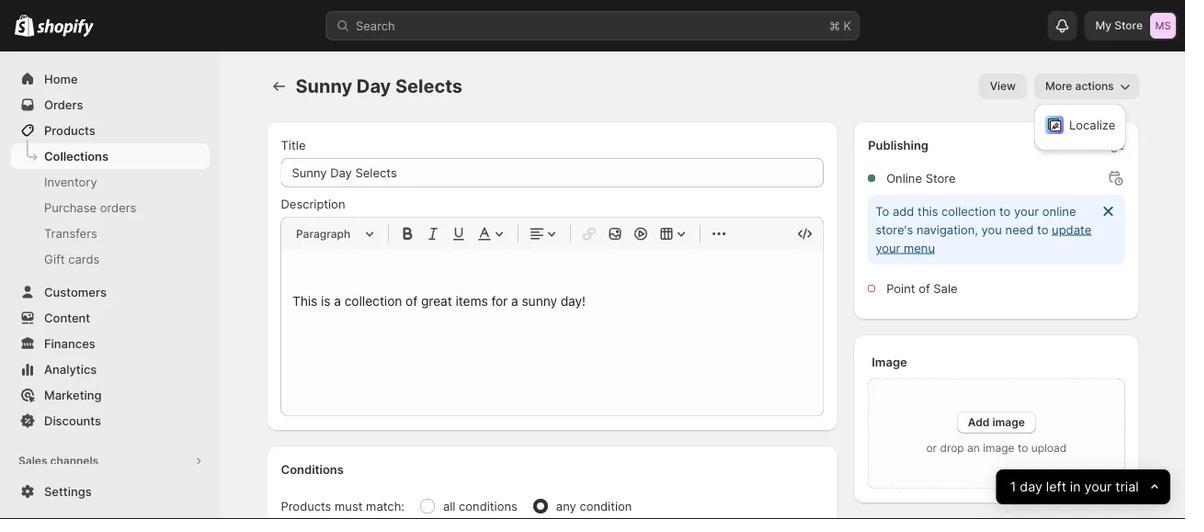Task type: vqa. For each thing, say whether or not it's contained in the screenshot.
"Ham"
no



Task type: describe. For each thing, give the bounding box(es) containing it.
products link
[[11, 118, 210, 143]]

purchase orders
[[44, 200, 136, 215]]

my
[[1095, 19, 1112, 32]]

purchase orders link
[[11, 195, 210, 221]]

⌘
[[829, 18, 840, 33]]

channels
[[50, 455, 98, 468]]

to add this collection to your online store's navigation, you need to
[[875, 204, 1076, 237]]

1 day left in your trial
[[1010, 479, 1139, 495]]

transfers
[[44, 226, 97, 240]]

1 vertical spatial image
[[983, 442, 1015, 455]]

point of sale
[[886, 281, 958, 296]]

update your menu
[[875, 222, 1092, 255]]

sale
[[933, 281, 958, 296]]

shopify image
[[37, 19, 94, 37]]

trial
[[1116, 479, 1139, 495]]

transfers link
[[11, 221, 210, 246]]

more actions
[[1045, 80, 1114, 93]]

cards
[[68, 252, 100, 266]]

gift cards
[[44, 252, 100, 266]]

marketing
[[44, 388, 102, 402]]

to for upload
[[1018, 442, 1028, 455]]

products for products must match:
[[281, 499, 331, 513]]

analytics link
[[11, 357, 210, 382]]

view
[[990, 80, 1016, 93]]

conditions
[[459, 499, 517, 513]]

add image
[[968, 416, 1025, 429]]

navigation,
[[917, 222, 978, 237]]

your inside dropdown button
[[1085, 479, 1112, 495]]

sales channels
[[18, 455, 98, 468]]

paragraph
[[296, 227, 351, 240]]

orders link
[[11, 92, 210, 118]]

all
[[443, 499, 455, 513]]

conditions
[[281, 462, 344, 477]]

title
[[281, 138, 306, 152]]

point
[[886, 281, 915, 296]]

or drop an image to upload
[[926, 442, 1067, 455]]

menu
[[904, 241, 935, 255]]

online store
[[886, 171, 956, 185]]

need
[[1005, 222, 1034, 237]]

finances link
[[11, 331, 210, 357]]

home link
[[11, 66, 210, 92]]

day
[[1020, 479, 1043, 495]]

home
[[44, 72, 78, 86]]

to
[[875, 204, 889, 218]]

more actions button
[[1034, 74, 1140, 99]]

drop
[[940, 442, 964, 455]]

marketing link
[[11, 382, 210, 408]]

sales channels button
[[11, 449, 210, 474]]

your inside 'to add this collection to your online store's navigation, you need to'
[[1014, 204, 1039, 218]]

sales
[[18, 455, 47, 468]]

collections link
[[11, 143, 210, 169]]

sunny day selects
[[296, 75, 462, 97]]

Title text field
[[281, 158, 824, 188]]

discounts
[[44, 414, 101, 428]]

content link
[[11, 305, 210, 331]]

store's
[[875, 222, 913, 237]]

or
[[926, 442, 937, 455]]



Task type: locate. For each thing, give the bounding box(es) containing it.
sunny
[[296, 75, 352, 97]]

products
[[44, 123, 95, 137], [281, 499, 331, 513]]

analytics
[[44, 362, 97, 376]]

products for products
[[44, 123, 95, 137]]

finances
[[44, 336, 95, 351]]

1 horizontal spatial your
[[1014, 204, 1039, 218]]

to left 'upload'
[[1018, 442, 1028, 455]]

publishing
[[868, 138, 929, 152]]

1 day left in your trial button
[[996, 470, 1170, 505]]

status containing to add this collection to your online store's navigation, you need to
[[868, 195, 1125, 265]]

add
[[968, 416, 990, 429]]

inventory
[[44, 175, 97, 189]]

2 horizontal spatial to
[[1037, 222, 1049, 237]]

to right need
[[1037, 222, 1049, 237]]

to for your
[[999, 204, 1011, 218]]

0 horizontal spatial to
[[999, 204, 1011, 218]]

description
[[281, 197, 345, 211]]

view link
[[979, 74, 1027, 99]]

2 vertical spatial your
[[1085, 479, 1112, 495]]

left
[[1046, 479, 1067, 495]]

2 vertical spatial to
[[1018, 442, 1028, 455]]

actions
[[1075, 80, 1114, 93]]

your
[[1014, 204, 1039, 218], [875, 241, 900, 255], [1085, 479, 1112, 495]]

2 horizontal spatial your
[[1085, 479, 1112, 495]]

0 horizontal spatial your
[[875, 241, 900, 255]]

any condition
[[556, 499, 632, 513]]

0 vertical spatial to
[[999, 204, 1011, 218]]

online
[[1042, 204, 1076, 218]]

store right my
[[1115, 19, 1143, 32]]

1 vertical spatial products
[[281, 499, 331, 513]]

1 horizontal spatial store
[[1115, 19, 1143, 32]]

your up need
[[1014, 204, 1039, 218]]

customers link
[[11, 279, 210, 305]]

to
[[999, 204, 1011, 218], [1037, 222, 1049, 237], [1018, 442, 1028, 455]]

must
[[335, 499, 363, 513]]

my store image
[[1150, 13, 1176, 39]]

to up you
[[999, 204, 1011, 218]]

content
[[44, 311, 90, 325]]

localize link
[[1040, 109, 1121, 140]]

store for my store
[[1115, 19, 1143, 32]]

more
[[1045, 80, 1072, 93]]

collection
[[942, 204, 996, 218]]

image right an
[[983, 442, 1015, 455]]

search
[[356, 18, 395, 33]]

image
[[992, 416, 1025, 429], [983, 442, 1015, 455]]

your down store's
[[875, 241, 900, 255]]

paragraph button
[[289, 223, 381, 245]]

settings link
[[11, 479, 210, 505]]

orders
[[100, 200, 136, 215]]

1 horizontal spatial to
[[1018, 442, 1028, 455]]

any
[[556, 499, 576, 513]]

products must match:
[[281, 499, 404, 513]]

image up or drop an image to upload
[[992, 416, 1025, 429]]

⌘ k
[[829, 18, 851, 33]]

1
[[1010, 479, 1016, 495]]

inventory link
[[11, 169, 210, 195]]

0 vertical spatial image
[[992, 416, 1025, 429]]

1 horizontal spatial products
[[281, 499, 331, 513]]

this
[[918, 204, 938, 218]]

1 vertical spatial your
[[875, 241, 900, 255]]

customers
[[44, 285, 107, 299]]

condition
[[580, 499, 632, 513]]

store for online store
[[926, 171, 956, 185]]

gift
[[44, 252, 65, 266]]

match:
[[366, 499, 404, 513]]

0 vertical spatial products
[[44, 123, 95, 137]]

0 horizontal spatial products
[[44, 123, 95, 137]]

my store
[[1095, 19, 1143, 32]]

an
[[967, 442, 980, 455]]

gift cards link
[[11, 246, 210, 272]]

discounts link
[[11, 408, 210, 434]]

collections
[[44, 149, 108, 163]]

1 vertical spatial to
[[1037, 222, 1049, 237]]

update your menu link
[[875, 222, 1092, 255]]

orders
[[44, 97, 83, 112]]

update
[[1052, 222, 1092, 237]]

purchase
[[44, 200, 97, 215]]

of
[[919, 281, 930, 296]]

0 vertical spatial store
[[1115, 19, 1143, 32]]

you
[[982, 222, 1002, 237]]

products down orders at the left
[[44, 123, 95, 137]]

shopify image
[[15, 14, 34, 37]]

localize
[[1069, 118, 1115, 132]]

settings
[[44, 485, 92, 499]]

0 horizontal spatial store
[[926, 171, 956, 185]]

k
[[844, 18, 851, 33]]

store up this
[[926, 171, 956, 185]]

online
[[886, 171, 922, 185]]

status
[[868, 195, 1125, 265]]

0 vertical spatial your
[[1014, 204, 1039, 218]]

selects
[[395, 75, 462, 97]]

upload
[[1031, 442, 1067, 455]]

your right in
[[1085, 479, 1112, 495]]

products down conditions
[[281, 499, 331, 513]]

your inside the update your menu
[[875, 241, 900, 255]]

all conditions
[[443, 499, 517, 513]]

add
[[893, 204, 914, 218]]

manage button
[[1068, 132, 1136, 158]]

image
[[872, 355, 907, 369]]

1 vertical spatial store
[[926, 171, 956, 185]]

day
[[357, 75, 391, 97]]

manage
[[1080, 138, 1125, 152]]



